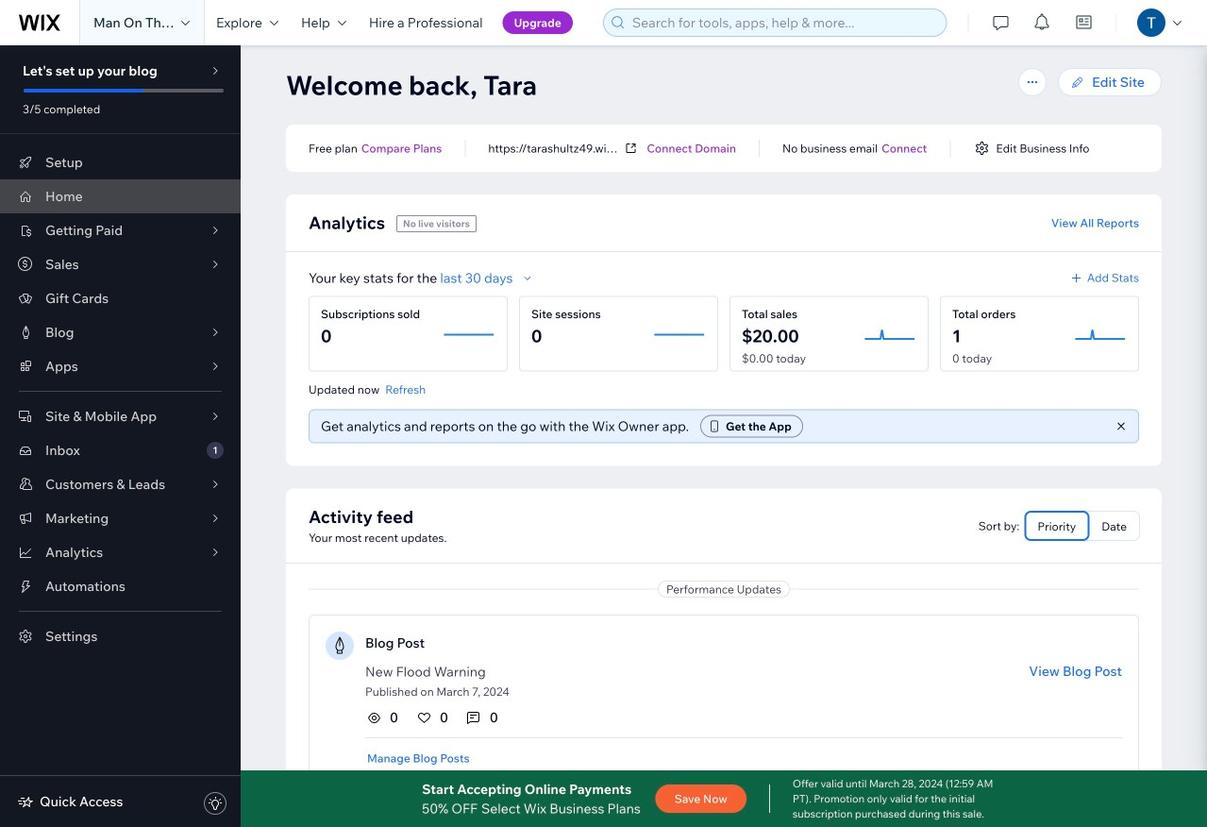 Task type: locate. For each thing, give the bounding box(es) containing it.
sidebar element
[[0, 45, 241, 827]]



Task type: describe. For each thing, give the bounding box(es) containing it.
Search for tools, apps, help & more... field
[[627, 9, 941, 36]]



